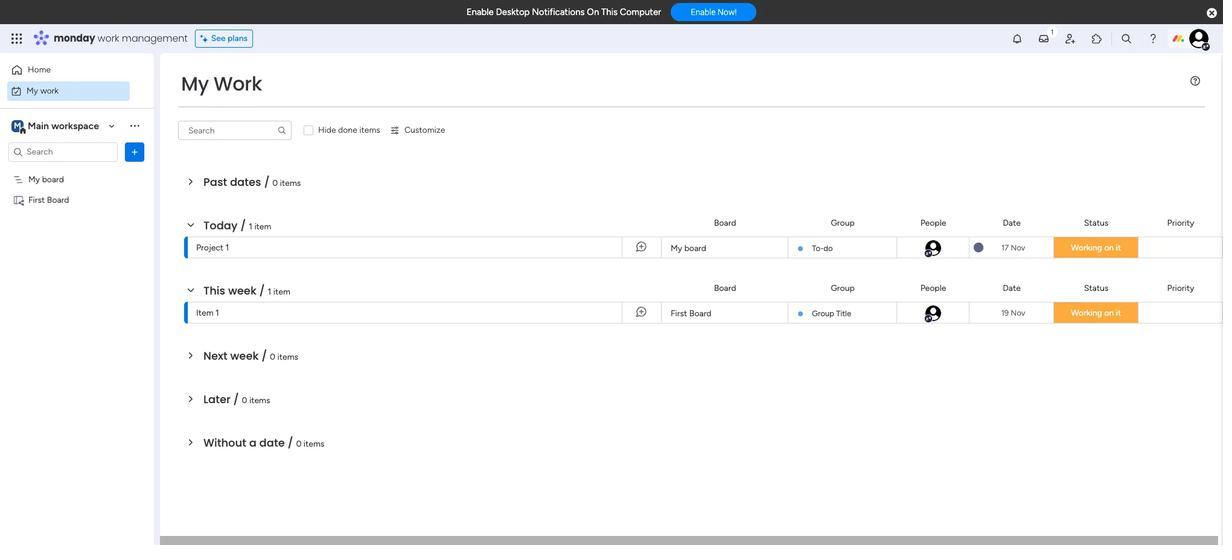 Task type: locate. For each thing, give the bounding box(es) containing it.
1 nov from the top
[[1011, 243, 1026, 252]]

items inside later / 0 items
[[249, 396, 270, 406]]

today / 1 item
[[204, 218, 272, 233]]

0 vertical spatial first board
[[28, 195, 69, 205]]

1 horizontal spatial item
[[274, 287, 290, 297]]

work down the home
[[40, 85, 59, 96]]

19
[[1002, 308, 1010, 317]]

customize button
[[385, 121, 450, 140]]

0 vertical spatial status
[[1085, 218, 1109, 228]]

board
[[42, 174, 64, 185], [685, 243, 707, 254]]

enable
[[467, 7, 494, 18], [691, 7, 716, 17]]

home button
[[7, 60, 130, 80]]

now!
[[718, 7, 737, 17]]

nov right 17
[[1011, 243, 1026, 252]]

0 vertical spatial working
[[1072, 243, 1103, 253]]

2 people from the top
[[921, 283, 947, 293]]

0 horizontal spatial work
[[40, 85, 59, 96]]

0 inside without a date / 0 items
[[296, 439, 302, 449]]

jacob simon image
[[1190, 29, 1209, 48], [925, 304, 943, 323]]

1 horizontal spatial first
[[671, 309, 688, 319]]

1 working from the top
[[1072, 243, 1103, 253]]

1
[[249, 222, 252, 232], [226, 243, 229, 253], [268, 287, 271, 297], [216, 308, 219, 318]]

it
[[1117, 243, 1122, 253], [1117, 308, 1122, 318]]

1 vertical spatial working
[[1072, 308, 1103, 318]]

0 vertical spatial first
[[28, 195, 45, 205]]

this up "item 1"
[[204, 283, 225, 298]]

0 vertical spatial item
[[255, 222, 272, 232]]

nov for 19 nov
[[1011, 308, 1026, 317]]

1 horizontal spatial first board
[[671, 309, 712, 319]]

group up title
[[831, 283, 855, 293]]

1 horizontal spatial my board
[[671, 243, 707, 254]]

item
[[196, 308, 214, 318]]

1 horizontal spatial work
[[98, 31, 119, 45]]

priority for /
[[1168, 283, 1195, 293]]

2 date from the top
[[1003, 283, 1021, 293]]

0 vertical spatial date
[[1003, 218, 1021, 228]]

0 vertical spatial jacob simon image
[[1190, 29, 1209, 48]]

jacob simon image
[[925, 239, 943, 257]]

date up the 19 nov
[[1003, 283, 1021, 293]]

date
[[1003, 218, 1021, 228], [1003, 283, 1021, 293]]

next
[[204, 349, 228, 364]]

1 vertical spatial on
[[1105, 308, 1115, 318]]

work right monday
[[98, 31, 119, 45]]

0 horizontal spatial first board
[[28, 195, 69, 205]]

later
[[204, 392, 231, 407]]

inbox image
[[1038, 33, 1051, 45]]

working on it
[[1072, 243, 1122, 253], [1072, 308, 1122, 318]]

people up jacob simon icon
[[921, 218, 947, 228]]

enable for enable now!
[[691, 7, 716, 17]]

1 date from the top
[[1003, 218, 1021, 228]]

working
[[1072, 243, 1103, 253], [1072, 308, 1103, 318]]

19 nov
[[1002, 308, 1026, 317]]

priority
[[1168, 218, 1195, 228], [1168, 283, 1195, 293]]

0 vertical spatial week
[[228, 283, 257, 298]]

status
[[1085, 218, 1109, 228], [1085, 283, 1109, 293]]

past dates / 0 items
[[204, 175, 301, 190]]

group left title
[[813, 309, 835, 318]]

0 up later / 0 items
[[270, 352, 276, 362]]

first board
[[28, 195, 69, 205], [671, 309, 712, 319]]

1 vertical spatial working on it
[[1072, 308, 1122, 318]]

0 right later
[[242, 396, 247, 406]]

0 vertical spatial work
[[98, 31, 119, 45]]

1 vertical spatial group
[[831, 283, 855, 293]]

first
[[28, 195, 45, 205], [671, 309, 688, 319]]

1 vertical spatial week
[[230, 349, 259, 364]]

1 vertical spatial my board
[[671, 243, 707, 254]]

0 horizontal spatial my board
[[28, 174, 64, 185]]

hide
[[318, 125, 336, 135]]

2 working on it from the top
[[1072, 308, 1122, 318]]

0 right dates
[[273, 178, 278, 188]]

1 priority from the top
[[1168, 218, 1195, 228]]

date up the 17 nov
[[1003, 218, 1021, 228]]

2 priority from the top
[[1168, 283, 1195, 293]]

people down jacob simon icon
[[921, 283, 947, 293]]

customize
[[405, 125, 445, 135]]

week for this
[[228, 283, 257, 298]]

week
[[228, 283, 257, 298], [230, 349, 259, 364]]

1 vertical spatial status
[[1085, 283, 1109, 293]]

1 horizontal spatial jacob simon image
[[1190, 29, 1209, 48]]

work
[[98, 31, 119, 45], [40, 85, 59, 96]]

group up do on the right top of page
[[831, 218, 855, 228]]

0 inside later / 0 items
[[242, 396, 247, 406]]

enable left 'desktop'
[[467, 7, 494, 18]]

project
[[196, 243, 224, 253]]

nov
[[1011, 243, 1026, 252], [1011, 308, 1026, 317]]

1 inside today / 1 item
[[249, 222, 252, 232]]

home
[[28, 65, 51, 75]]

enable desktop notifications on this computer
[[467, 7, 662, 18]]

1 vertical spatial people
[[921, 283, 947, 293]]

list box
[[0, 167, 154, 373]]

monday work management
[[54, 31, 188, 45]]

1 horizontal spatial board
[[685, 243, 707, 254]]

0 horizontal spatial enable
[[467, 7, 494, 18]]

nov right 19
[[1011, 308, 1026, 317]]

enable inside button
[[691, 7, 716, 17]]

items
[[360, 125, 381, 135], [280, 178, 301, 188], [278, 352, 298, 362], [249, 396, 270, 406], [304, 439, 325, 449]]

None search field
[[178, 121, 292, 140]]

1 status from the top
[[1085, 218, 1109, 228]]

without a date / 0 items
[[204, 436, 325, 451]]

1 vertical spatial nov
[[1011, 308, 1026, 317]]

option
[[0, 169, 154, 171]]

0 horizontal spatial first
[[28, 195, 45, 205]]

help image
[[1148, 33, 1160, 45]]

1 vertical spatial date
[[1003, 283, 1021, 293]]

2 status from the top
[[1085, 283, 1109, 293]]

my
[[181, 70, 209, 97], [27, 85, 38, 96], [28, 174, 40, 185], [671, 243, 683, 254]]

1 vertical spatial jacob simon image
[[925, 304, 943, 323]]

/
[[264, 175, 270, 190], [241, 218, 246, 233], [260, 283, 265, 298], [262, 349, 267, 364], [234, 392, 239, 407], [288, 436, 293, 451]]

people for /
[[921, 283, 947, 293]]

past
[[204, 175, 227, 190]]

0 horizontal spatial item
[[255, 222, 272, 232]]

people
[[921, 218, 947, 228], [921, 283, 947, 293]]

people for 1
[[921, 218, 947, 228]]

my board
[[28, 174, 64, 185], [671, 243, 707, 254]]

0 vertical spatial it
[[1117, 243, 1122, 253]]

enable left now! at the right of the page
[[691, 7, 716, 17]]

dapulse close image
[[1208, 7, 1218, 19]]

enable now! button
[[671, 3, 757, 21]]

0 vertical spatial priority
[[1168, 218, 1195, 228]]

1 vertical spatial this
[[204, 283, 225, 298]]

see
[[211, 33, 226, 43]]

on
[[587, 7, 599, 18]]

without
[[204, 436, 246, 451]]

on
[[1105, 243, 1115, 253], [1105, 308, 1115, 318]]

0 horizontal spatial board
[[42, 174, 64, 185]]

1 horizontal spatial enable
[[691, 7, 716, 17]]

0 right date
[[296, 439, 302, 449]]

0 vertical spatial my board
[[28, 174, 64, 185]]

1 people from the top
[[921, 218, 947, 228]]

0 inside past dates / 0 items
[[273, 178, 278, 188]]

0 vertical spatial working on it
[[1072, 243, 1122, 253]]

0
[[273, 178, 278, 188], [270, 352, 276, 362], [242, 396, 247, 406], [296, 439, 302, 449]]

later / 0 items
[[204, 392, 270, 407]]

shareable board image
[[13, 194, 24, 206]]

group
[[831, 218, 855, 228], [831, 283, 855, 293], [813, 309, 835, 318]]

1 vertical spatial work
[[40, 85, 59, 96]]

0 vertical spatial group
[[831, 218, 855, 228]]

0 vertical spatial on
[[1105, 243, 1115, 253]]

this right on
[[602, 7, 618, 18]]

week down project 1 at the top left of the page
[[228, 283, 257, 298]]

0 vertical spatial people
[[921, 218, 947, 228]]

0 vertical spatial nov
[[1011, 243, 1026, 252]]

1 on from the top
[[1105, 243, 1115, 253]]

today
[[204, 218, 238, 233]]

board
[[47, 195, 69, 205], [714, 218, 737, 228], [714, 283, 737, 293], [690, 309, 712, 319]]

0 vertical spatial board
[[42, 174, 64, 185]]

work inside button
[[40, 85, 59, 96]]

my board inside list box
[[28, 174, 64, 185]]

status for 1
[[1085, 218, 1109, 228]]

week right next
[[230, 349, 259, 364]]

2 vertical spatial group
[[813, 309, 835, 318]]

group for 1
[[831, 218, 855, 228]]

2 nov from the top
[[1011, 308, 1026, 317]]

1 horizontal spatial this
[[602, 7, 618, 18]]

search everything image
[[1121, 33, 1133, 45]]

1 image
[[1047, 25, 1058, 38]]

this
[[602, 7, 618, 18], [204, 283, 225, 298]]

first board link
[[669, 303, 781, 324]]

1 vertical spatial item
[[274, 287, 290, 297]]

item
[[255, 222, 272, 232], [274, 287, 290, 297]]

next week / 0 items
[[204, 349, 298, 364]]

item inside today / 1 item
[[255, 222, 272, 232]]

my work button
[[7, 81, 130, 101]]

apps image
[[1092, 33, 1104, 45]]

1 working on it from the top
[[1072, 243, 1122, 253]]

1 vertical spatial it
[[1117, 308, 1122, 318]]

a
[[249, 436, 257, 451]]

1 vertical spatial board
[[685, 243, 707, 254]]

done
[[338, 125, 358, 135]]

1 vertical spatial priority
[[1168, 283, 1195, 293]]

plans
[[228, 33, 248, 43]]



Task type: describe. For each thing, give the bounding box(es) containing it.
dates
[[230, 175, 261, 190]]

search image
[[277, 126, 287, 135]]

main
[[28, 120, 49, 131]]

work
[[214, 70, 262, 97]]

this week / 1 item
[[204, 283, 290, 298]]

workspace
[[51, 120, 99, 131]]

list box containing my board
[[0, 167, 154, 373]]

management
[[122, 31, 188, 45]]

1 vertical spatial first
[[671, 309, 688, 319]]

invite members image
[[1065, 33, 1077, 45]]

to-do
[[813, 244, 833, 253]]

see plans
[[211, 33, 248, 43]]

0 vertical spatial this
[[602, 7, 618, 18]]

enable now!
[[691, 7, 737, 17]]

date
[[259, 436, 285, 451]]

17 nov
[[1002, 243, 1026, 252]]

2 it from the top
[[1117, 308, 1122, 318]]

board inside "link"
[[685, 243, 707, 254]]

week for next
[[230, 349, 259, 364]]

Filter dashboard by text search field
[[178, 121, 292, 140]]

see plans button
[[195, 30, 253, 48]]

priority for 1
[[1168, 218, 1195, 228]]

project 1
[[196, 243, 229, 253]]

group for /
[[831, 283, 855, 293]]

items inside past dates / 0 items
[[280, 178, 301, 188]]

to-
[[813, 244, 824, 253]]

desktop
[[496, 7, 530, 18]]

notifications
[[532, 7, 585, 18]]

item 1
[[196, 308, 219, 318]]

hide done items
[[318, 125, 381, 135]]

date for 1
[[1003, 218, 1021, 228]]

1 it from the top
[[1117, 243, 1122, 253]]

1 vertical spatial first board
[[671, 309, 712, 319]]

my inside "link"
[[671, 243, 683, 254]]

2 on from the top
[[1105, 308, 1115, 318]]

status for /
[[1085, 283, 1109, 293]]

0 inside next week / 0 items
[[270, 352, 276, 362]]

select product image
[[11, 33, 23, 45]]

main workspace
[[28, 120, 99, 131]]

m
[[14, 121, 21, 131]]

my inside button
[[27, 85, 38, 96]]

my work
[[181, 70, 262, 97]]

0 horizontal spatial this
[[204, 283, 225, 298]]

work for my
[[40, 85, 59, 96]]

items inside without a date / 0 items
[[304, 439, 325, 449]]

17
[[1002, 243, 1009, 252]]

Search in workspace field
[[25, 145, 101, 159]]

menu image
[[1191, 76, 1201, 86]]

my work
[[27, 85, 59, 96]]

workspace options image
[[129, 120, 141, 132]]

title
[[837, 309, 852, 318]]

my board link
[[669, 237, 781, 259]]

options image
[[129, 146, 141, 158]]

enable for enable desktop notifications on this computer
[[467, 7, 494, 18]]

work for monday
[[98, 31, 119, 45]]

do
[[824, 244, 833, 253]]

workspace selection element
[[11, 119, 101, 134]]

1 inside this week / 1 item
[[268, 287, 271, 297]]

items inside next week / 0 items
[[278, 352, 298, 362]]

monday
[[54, 31, 95, 45]]

computer
[[620, 7, 662, 18]]

item inside this week / 1 item
[[274, 287, 290, 297]]

2 working from the top
[[1072, 308, 1103, 318]]

workspace image
[[11, 119, 24, 133]]

my board inside my board "link"
[[671, 243, 707, 254]]

0 horizontal spatial jacob simon image
[[925, 304, 943, 323]]

nov for 17 nov
[[1011, 243, 1026, 252]]

notifications image
[[1012, 33, 1024, 45]]

date for /
[[1003, 283, 1021, 293]]

group title
[[813, 309, 852, 318]]



Task type: vqa. For each thing, say whether or not it's contained in the screenshot.
the bottom First
yes



